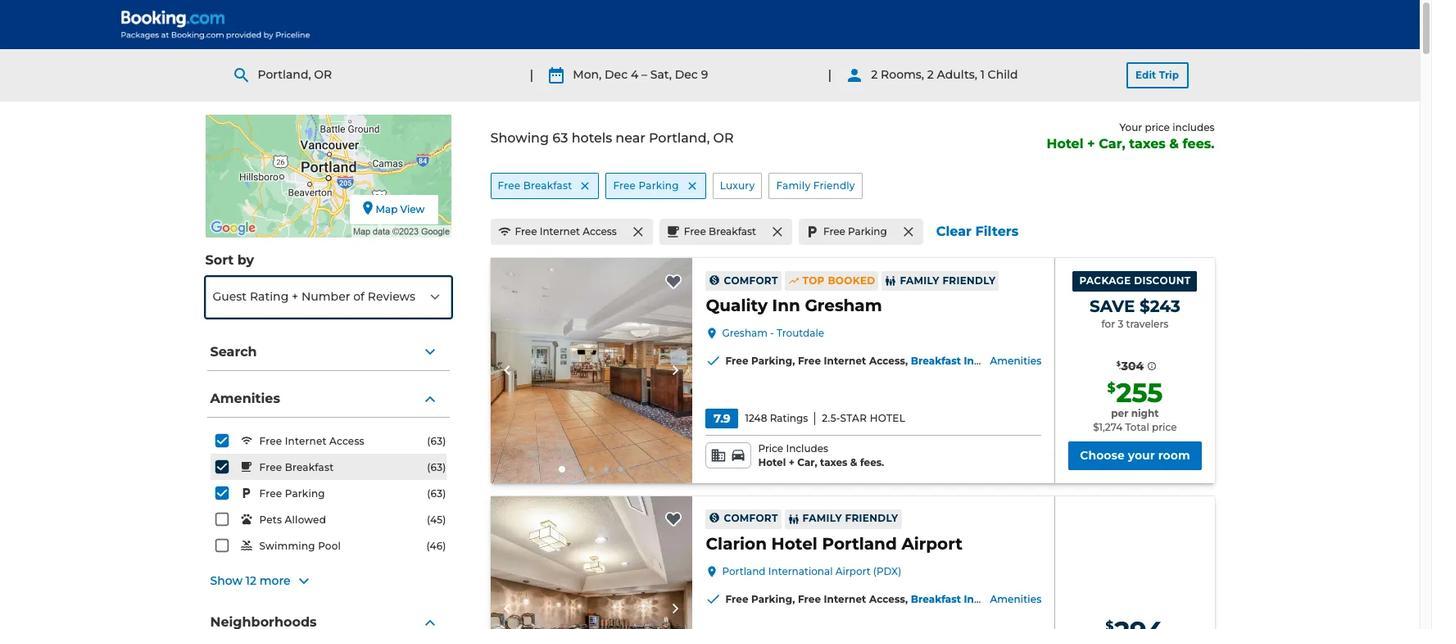 Task type: describe. For each thing, give the bounding box(es) containing it.
price includes hotel + car, taxes & fees.
[[758, 443, 884, 469]]

-
[[770, 327, 774, 339]]

for
[[1102, 318, 1115, 330]]

$ 255 per night $1,274 total price
[[1093, 377, 1177, 433]]

amenities for quality inn gresham
[[990, 355, 1042, 367]]

mon, dec 4 – sat, dec 9
[[573, 67, 708, 82]]

free internet access button
[[490, 219, 653, 245]]

2 vertical spatial family
[[803, 512, 842, 525]]

(46)
[[426, 540, 446, 552]]

rooms,
[[881, 67, 924, 82]]

1 horizontal spatial or
[[713, 131, 734, 146]]

edit trip button
[[1126, 62, 1188, 88]]

free inside button
[[823, 226, 845, 238]]

clear filters button
[[930, 223, 1025, 248]]

show 12 more button
[[210, 572, 446, 592]]

top
[[803, 274, 825, 287]]

1 vertical spatial portland
[[722, 565, 766, 577]]

hotels
[[572, 131, 612, 146]]

photo carousel region for free
[[490, 496, 693, 629]]

amenities button
[[207, 381, 449, 418]]

clarion
[[706, 534, 767, 554]]

quality inn gresham
[[706, 296, 882, 316]]

by
[[237, 252, 254, 268]]

package discount
[[1079, 275, 1191, 287]]

sat,
[[650, 67, 672, 82]]

parking, for hotel
[[751, 593, 795, 605]]

number
[[301, 289, 350, 304]]

package
[[1079, 275, 1131, 287]]

1 horizontal spatial free parking
[[613, 179, 679, 192]]

booked
[[828, 274, 875, 287]]

$ for 304
[[1116, 360, 1121, 368]]

pool
[[318, 540, 341, 552]]

+ inside price includes hotel + car, taxes & fees.
[[789, 456, 795, 469]]

price
[[758, 443, 783, 455]]

sort by
[[205, 252, 254, 268]]

taxes inside your price includes hotel + car, taxes & fees.
[[1129, 136, 1166, 151]]

troutdale
[[777, 327, 824, 339]]

your price includes hotel + car, taxes & fees.
[[1047, 121, 1215, 151]]

international
[[768, 565, 833, 577]]

(45)
[[427, 514, 446, 526]]

63
[[553, 131, 568, 146]]

quality
[[706, 296, 768, 316]]

go to image #3 image
[[589, 467, 594, 472]]

–
[[642, 67, 647, 82]]

$243
[[1140, 297, 1181, 316]]

2 2 from the left
[[927, 67, 934, 82]]

included for clarion hotel portland airport
[[964, 593, 1010, 605]]

top booked
[[803, 274, 875, 287]]

trip
[[1159, 69, 1179, 81]]

(63) for free breakfast
[[427, 461, 446, 474]]

0 horizontal spatial portland,
[[258, 67, 311, 82]]

breakfast image for price includes hotel + car, taxes & fees.
[[490, 258, 693, 483]]

1 vertical spatial friendly
[[943, 274, 996, 287]]

rating
[[250, 289, 289, 304]]

guest
[[213, 289, 247, 304]]

1248
[[745, 412, 767, 424]]

2 dec from the left
[[675, 67, 698, 82]]

free parking inside free parking button
[[823, 226, 887, 238]]

255
[[1116, 377, 1163, 409]]

go to image #1 image
[[559, 466, 565, 473]]

1 vertical spatial free internet access
[[259, 435, 364, 448]]

0 horizontal spatial gresham
[[722, 327, 768, 339]]

2 rooms, 2 adults, 1 child
[[871, 67, 1018, 82]]

(pdx)
[[873, 565, 901, 577]]

free parking, free internet access , breakfast included for gresham
[[726, 355, 1010, 367]]

car, inside price includes hotel + car, taxes & fees.
[[797, 456, 817, 469]]

total
[[1125, 421, 1149, 433]]

go to image #4 image
[[604, 467, 609, 472]]

reviews
[[368, 289, 415, 304]]

showing
[[490, 131, 549, 146]]

free parking, free internet access , breakfast included for portland
[[726, 593, 1010, 605]]

2 vertical spatial free parking
[[259, 488, 325, 500]]

comfort for quality
[[724, 274, 778, 287]]

search button
[[207, 334, 449, 371]]

access inside button
[[583, 226, 617, 238]]

0 vertical spatial family friendly
[[776, 179, 855, 192]]

, for gresham
[[905, 355, 908, 367]]

clear
[[936, 224, 972, 239]]

(63) for free parking
[[427, 488, 446, 500]]

included for quality inn gresham
[[964, 355, 1010, 367]]

child
[[988, 67, 1018, 82]]

+ inside guest rating + number of reviews dropdown button
[[292, 289, 298, 304]]

clarion hotel portland airport element
[[706, 532, 963, 555]]

1 vertical spatial family
[[900, 274, 940, 287]]

7.9
[[714, 411, 731, 426]]

pets
[[259, 514, 282, 526]]

night
[[1131, 407, 1159, 420]]

photo carousel region for price
[[490, 258, 693, 483]]

filters
[[975, 224, 1019, 239]]

free parking button
[[799, 219, 923, 245]]

go to image #2 image
[[574, 467, 579, 472]]

1
[[980, 67, 985, 82]]

booking.com packages image
[[120, 10, 311, 39]]

taxes inside price includes hotel + car, taxes & fees.
[[820, 456, 848, 469]]

free breakfast inside free breakfast button
[[684, 226, 756, 238]]

2.5-
[[822, 412, 840, 424]]

for 3 travelers
[[1102, 318, 1169, 330]]

car, inside your price includes hotel + car, taxes & fees.
[[1099, 136, 1125, 151]]

guest rating + number of reviews
[[213, 289, 415, 304]]

9
[[701, 67, 708, 82]]

$ 304
[[1116, 359, 1144, 374]]

of
[[353, 289, 365, 304]]

ratings
[[770, 412, 808, 424]]

discount
[[1134, 275, 1191, 287]]

portland, or
[[258, 67, 332, 82]]

per
[[1111, 407, 1129, 420]]

gresham inside quality inn gresham element
[[805, 296, 882, 316]]



Task type: locate. For each thing, give the bounding box(es) containing it.
parking, for inn
[[751, 355, 795, 367]]

2 (63) from the top
[[427, 461, 446, 474]]

1 horizontal spatial car,
[[1099, 136, 1125, 151]]

& inside your price includes hotel + car, taxes & fees.
[[1170, 136, 1179, 151]]

fees. inside price includes hotel + car, taxes & fees.
[[860, 456, 884, 469]]

mon,
[[573, 67, 602, 82]]

0 vertical spatial friendly
[[813, 179, 855, 192]]

family down clear
[[900, 274, 940, 287]]

adults,
[[937, 67, 977, 82]]

swimming
[[259, 540, 315, 552]]

0 horizontal spatial airport
[[836, 565, 871, 577]]

2 left adults, in the top right of the page
[[927, 67, 934, 82]]

0 vertical spatial (63)
[[427, 435, 446, 447]]

2 vertical spatial family friendly
[[803, 512, 898, 525]]

portland
[[822, 534, 897, 554], [722, 565, 766, 577]]

1 vertical spatial comfort
[[724, 512, 778, 525]]

portland inside clarion hotel portland airport element
[[822, 534, 897, 554]]

2 included from the top
[[964, 593, 1010, 605]]

1 dec from the left
[[605, 67, 628, 82]]

includes
[[786, 443, 828, 455]]

$ inside $ 304
[[1116, 360, 1121, 368]]

0 vertical spatial $
[[1116, 360, 1121, 368]]

allowed
[[285, 514, 326, 526]]

family right luxury
[[776, 179, 811, 192]]

family friendly up free parking button
[[776, 179, 855, 192]]

0 vertical spatial taxes
[[1129, 136, 1166, 151]]

1 vertical spatial free breakfast
[[684, 226, 756, 238]]

sort
[[205, 252, 234, 268]]

2 photo carousel region from the top
[[490, 496, 693, 629]]

1 vertical spatial ,
[[905, 593, 908, 605]]

0 vertical spatial parking
[[639, 179, 679, 192]]

2 vertical spatial free breakfast
[[259, 461, 334, 474]]

showing 63 hotels near portland, or
[[490, 131, 734, 146]]

1 vertical spatial parking,
[[751, 593, 795, 605]]

0 horizontal spatial free breakfast
[[259, 461, 334, 474]]

family friendly down clear
[[900, 274, 996, 287]]

0 vertical spatial airport
[[902, 534, 963, 554]]

clear filters
[[936, 224, 1019, 239]]

$ inside "$ 255 per night $1,274 total price"
[[1107, 380, 1116, 396]]

price inside "$ 255 per night $1,274 total price"
[[1152, 421, 1177, 433]]

2 horizontal spatial +
[[1087, 136, 1095, 151]]

quality inn gresham element
[[706, 294, 882, 317]]

1 vertical spatial portland,
[[649, 131, 710, 146]]

0 vertical spatial portland,
[[258, 67, 311, 82]]

|
[[530, 67, 534, 83], [828, 67, 832, 83]]

0 vertical spatial car,
[[1099, 136, 1125, 151]]

1 horizontal spatial 2
[[927, 67, 934, 82]]

4
[[631, 67, 639, 82]]

search
[[210, 344, 257, 360]]

free parking
[[613, 179, 679, 192], [823, 226, 887, 238], [259, 488, 325, 500]]

1 horizontal spatial taxes
[[1129, 136, 1166, 151]]

0 vertical spatial &
[[1170, 136, 1179, 151]]

breakfast inside button
[[709, 226, 756, 238]]

0 vertical spatial family
[[776, 179, 811, 192]]

gresham left -
[[722, 327, 768, 339]]

gresham
[[805, 296, 882, 316], [722, 327, 768, 339]]

gresham - troutdale
[[722, 327, 824, 339]]

car, down "your"
[[1099, 136, 1125, 151]]

2 | from the left
[[828, 67, 832, 83]]

2 vertical spatial parking
[[285, 488, 325, 500]]

0 horizontal spatial $
[[1107, 380, 1116, 396]]

0 vertical spatial comfort
[[724, 274, 778, 287]]

parking up allowed
[[285, 488, 325, 500]]

| for mon, dec 4 – sat, dec 9
[[530, 67, 534, 83]]

dec
[[605, 67, 628, 82], [675, 67, 698, 82]]

1 vertical spatial parking
[[848, 226, 887, 238]]

0 horizontal spatial +
[[292, 289, 298, 304]]

1 horizontal spatial |
[[828, 67, 832, 83]]

1 vertical spatial taxes
[[820, 456, 848, 469]]

hotel
[[1047, 136, 1084, 151], [870, 412, 905, 424], [758, 456, 786, 469], [772, 534, 818, 554]]

amenities for clarion hotel portland airport
[[990, 593, 1042, 605]]

show 12 more
[[210, 574, 291, 588]]

0 vertical spatial free parking, free internet access , breakfast included
[[726, 355, 1010, 367]]

1 horizontal spatial airport
[[902, 534, 963, 554]]

0 vertical spatial breakfast image
[[490, 258, 693, 483]]

comfort up clarion
[[724, 512, 778, 525]]

0 horizontal spatial free parking
[[259, 488, 325, 500]]

0 horizontal spatial |
[[530, 67, 534, 83]]

2 left rooms,
[[871, 67, 878, 82]]

$
[[1116, 360, 1121, 368], [1107, 380, 1116, 396]]

hotel inside price includes hotel + car, taxes & fees.
[[758, 456, 786, 469]]

0 horizontal spatial car,
[[797, 456, 817, 469]]

free breakfast
[[498, 179, 572, 192], [684, 226, 756, 238], [259, 461, 334, 474]]

choose your room
[[1080, 448, 1190, 463]]

1 vertical spatial airport
[[836, 565, 871, 577]]

parking, down international
[[751, 593, 795, 605]]

fees. down 2.5-star hotel
[[860, 456, 884, 469]]

1 horizontal spatial gresham
[[805, 296, 882, 316]]

free breakfast down the showing
[[498, 179, 572, 192]]

free parking, free internet access , breakfast included up 2.5-star hotel
[[726, 355, 1010, 367]]

dec left 9
[[675, 67, 698, 82]]

0 horizontal spatial dec
[[605, 67, 628, 82]]

0 horizontal spatial 2
[[871, 67, 878, 82]]

breakfast image
[[490, 258, 693, 483], [490, 496, 693, 629]]

family up clarion hotel portland airport
[[803, 512, 842, 525]]

| left rooms,
[[828, 67, 832, 83]]

free internet access inside free internet access button
[[515, 226, 617, 238]]

free internet access
[[515, 226, 617, 238], [259, 435, 364, 448]]

& down "star"
[[850, 456, 858, 469]]

1 (63) from the top
[[427, 435, 446, 447]]

1 horizontal spatial parking
[[639, 179, 679, 192]]

1 horizontal spatial $
[[1116, 360, 1121, 368]]

comfort up the quality
[[724, 274, 778, 287]]

1 vertical spatial included
[[964, 593, 1010, 605]]

1 horizontal spatial dec
[[675, 67, 698, 82]]

1 horizontal spatial free internet access
[[515, 226, 617, 238]]

1 parking, from the top
[[751, 355, 795, 367]]

portland down clarion
[[722, 565, 766, 577]]

1 2 from the left
[[871, 67, 878, 82]]

1 vertical spatial family friendly
[[900, 274, 996, 287]]

0 horizontal spatial portland
[[722, 565, 766, 577]]

2 , from the top
[[905, 593, 908, 605]]

1 horizontal spatial fees.
[[1183, 136, 1215, 151]]

1 photo carousel region from the top
[[490, 258, 693, 483]]

1 horizontal spatial +
[[789, 456, 795, 469]]

1 vertical spatial +
[[292, 289, 298, 304]]

friendly up free parking button
[[813, 179, 855, 192]]

map view
[[376, 203, 425, 215]]

& down includes
[[1170, 136, 1179, 151]]

| left the mon, at the left top of the page
[[530, 67, 534, 83]]

parking
[[639, 179, 679, 192], [848, 226, 887, 238], [285, 488, 325, 500]]

your
[[1128, 448, 1155, 463]]

2 parking, from the top
[[751, 593, 795, 605]]

free parking, free internet access , breakfast included down (pdx)
[[726, 593, 1010, 605]]

included
[[964, 355, 1010, 367], [964, 593, 1010, 605]]

free breakfast up pets allowed
[[259, 461, 334, 474]]

fees. down includes
[[1183, 136, 1215, 151]]

+
[[1087, 136, 1095, 151], [292, 289, 298, 304], [789, 456, 795, 469]]

(63)
[[427, 435, 446, 447], [427, 461, 446, 474], [427, 488, 446, 500]]

2 vertical spatial amenities
[[990, 593, 1042, 605]]

$1,274
[[1093, 421, 1123, 433]]

2 comfort from the top
[[724, 512, 778, 525]]

1 vertical spatial &
[[850, 456, 858, 469]]

0 vertical spatial free internet access
[[515, 226, 617, 238]]

breakfast
[[523, 179, 572, 192], [709, 226, 756, 238], [911, 355, 961, 367], [285, 461, 334, 474], [911, 593, 961, 605]]

1 comfort from the top
[[724, 274, 778, 287]]

0 vertical spatial free parking
[[613, 179, 679, 192]]

parking, down gresham - troutdale
[[751, 355, 795, 367]]

map
[[376, 203, 398, 215]]

fees.
[[1183, 136, 1215, 151], [860, 456, 884, 469]]

1 vertical spatial car,
[[797, 456, 817, 469]]

304
[[1121, 359, 1144, 374]]

1 vertical spatial breakfast image
[[490, 496, 693, 629]]

friendly up clarion hotel portland airport element
[[845, 512, 898, 525]]

$ left 304
[[1116, 360, 1121, 368]]

1 included from the top
[[964, 355, 1010, 367]]

1 vertical spatial fees.
[[860, 456, 884, 469]]

save $243
[[1090, 297, 1181, 316]]

taxes
[[1129, 136, 1166, 151], [820, 456, 848, 469]]

1 vertical spatial price
[[1152, 421, 1177, 433]]

+ inside your price includes hotel + car, taxes & fees.
[[1087, 136, 1095, 151]]

portland,
[[258, 67, 311, 82], [649, 131, 710, 146]]

go to image #5 image
[[619, 467, 624, 472]]

| for 2 rooms, 2 adults, 1 child
[[828, 67, 832, 83]]

breakfast image for free parking, free internet access , breakfast included
[[490, 496, 693, 629]]

$ for 255
[[1107, 380, 1116, 396]]

1 free parking, free internet access , breakfast included from the top
[[726, 355, 1010, 367]]

portland up (pdx)
[[822, 534, 897, 554]]

0 vertical spatial ,
[[905, 355, 908, 367]]

2.5-star hotel
[[822, 412, 905, 424]]

hotel inside your price includes hotel + car, taxes & fees.
[[1047, 136, 1084, 151]]

free breakfast button
[[659, 219, 792, 245]]

view
[[400, 203, 425, 215]]

or
[[314, 67, 332, 82], [713, 131, 734, 146]]

1 vertical spatial gresham
[[722, 327, 768, 339]]

1 horizontal spatial free breakfast
[[498, 179, 572, 192]]

0 vertical spatial gresham
[[805, 296, 882, 316]]

1 horizontal spatial portland
[[822, 534, 897, 554]]

edit
[[1136, 69, 1156, 81]]

amenities inside dropdown button
[[210, 391, 280, 406]]

2 breakfast image from the top
[[490, 496, 693, 629]]

free parking down "near" at the top of the page
[[613, 179, 679, 192]]

includes
[[1173, 121, 1215, 134]]

2 horizontal spatial free breakfast
[[684, 226, 756, 238]]

choose your room button
[[1069, 441, 1202, 470]]

0 vertical spatial price
[[1145, 121, 1170, 134]]

photo carousel region
[[490, 258, 693, 483], [490, 496, 693, 629]]

0 vertical spatial fees.
[[1183, 136, 1215, 151]]

travelers
[[1126, 318, 1169, 330]]

edit trip
[[1136, 69, 1179, 81]]

2 horizontal spatial free parking
[[823, 226, 887, 238]]

comfort for clarion
[[724, 512, 778, 525]]

3 (63) from the top
[[427, 488, 446, 500]]

parking down "near" at the top of the page
[[639, 179, 679, 192]]

show
[[210, 574, 243, 588]]

0 vertical spatial or
[[314, 67, 332, 82]]

0 horizontal spatial taxes
[[820, 456, 848, 469]]

2 vertical spatial (63)
[[427, 488, 446, 500]]

1 horizontal spatial portland,
[[649, 131, 710, 146]]

0 vertical spatial photo carousel region
[[490, 258, 693, 483]]

0 vertical spatial included
[[964, 355, 1010, 367]]

1 | from the left
[[530, 67, 534, 83]]

12
[[246, 574, 256, 588]]

1 breakfast image from the top
[[490, 258, 693, 483]]

0 horizontal spatial &
[[850, 456, 858, 469]]

free parking up pets allowed
[[259, 488, 325, 500]]

gresham down top booked
[[805, 296, 882, 316]]

0 vertical spatial parking,
[[751, 355, 795, 367]]

dec left 4
[[605, 67, 628, 82]]

taxes down includes
[[820, 456, 848, 469]]

1 , from the top
[[905, 355, 908, 367]]

0 horizontal spatial free internet access
[[259, 435, 364, 448]]

0 horizontal spatial or
[[314, 67, 332, 82]]

internet inside button
[[540, 226, 580, 238]]

save
[[1090, 297, 1135, 316]]

2 vertical spatial friendly
[[845, 512, 898, 525]]

2 free parking, free internet access , breakfast included from the top
[[726, 593, 1010, 605]]

luxury
[[720, 179, 755, 192]]

1 vertical spatial or
[[713, 131, 734, 146]]

$ up per on the right
[[1107, 380, 1116, 396]]

family friendly
[[776, 179, 855, 192], [900, 274, 996, 287], [803, 512, 898, 525]]

, for portland
[[905, 593, 908, 605]]

1 vertical spatial $
[[1107, 380, 1116, 396]]

(63) for free internet access
[[427, 435, 446, 447]]

more
[[260, 574, 291, 588]]

taxes down "your"
[[1129, 136, 1166, 151]]

family friendly up clarion hotel portland airport element
[[803, 512, 898, 525]]

1 vertical spatial photo carousel region
[[490, 496, 693, 629]]

guest rating + number of reviews button
[[205, 277, 451, 318]]

portland international airport (pdx)
[[722, 565, 901, 577]]

price right "your"
[[1145, 121, 1170, 134]]

clarion hotel portland airport
[[706, 534, 963, 554]]

0 horizontal spatial parking
[[285, 488, 325, 500]]

0 horizontal spatial fees.
[[860, 456, 884, 469]]

& inside price includes hotel + car, taxes & fees.
[[850, 456, 858, 469]]

price down night
[[1152, 421, 1177, 433]]

0 vertical spatial amenities
[[990, 355, 1042, 367]]

parking inside free parking button
[[848, 226, 887, 238]]

star
[[840, 412, 867, 424]]

near
[[616, 131, 646, 146]]

1 vertical spatial (63)
[[427, 461, 446, 474]]

internet
[[540, 226, 580, 238], [824, 355, 866, 367], [285, 435, 327, 448], [824, 593, 866, 605]]

1 vertical spatial amenities
[[210, 391, 280, 406]]

2 horizontal spatial parking
[[848, 226, 887, 238]]

0 vertical spatial free breakfast
[[498, 179, 572, 192]]

parking up booked
[[848, 226, 887, 238]]

fees. inside your price includes hotel + car, taxes & fees.
[[1183, 136, 1215, 151]]

swimming pool
[[259, 540, 341, 552]]

pets allowed
[[259, 514, 326, 526]]

room
[[1158, 448, 1190, 463]]

car, down includes
[[797, 456, 817, 469]]

1 vertical spatial free parking, free internet access , breakfast included
[[726, 593, 1010, 605]]

choose
[[1080, 448, 1125, 463]]

free parking up booked
[[823, 226, 887, 238]]

airport
[[902, 534, 963, 554], [836, 565, 871, 577]]

free breakfast down luxury
[[684, 226, 756, 238]]

1 horizontal spatial &
[[1170, 136, 1179, 151]]

inn
[[772, 296, 800, 316]]

friendly down clear filters button
[[943, 274, 996, 287]]

price inside your price includes hotel + car, taxes & fees.
[[1145, 121, 1170, 134]]



Task type: vqa. For each thing, say whether or not it's contained in the screenshot.
bottommost taxes
yes



